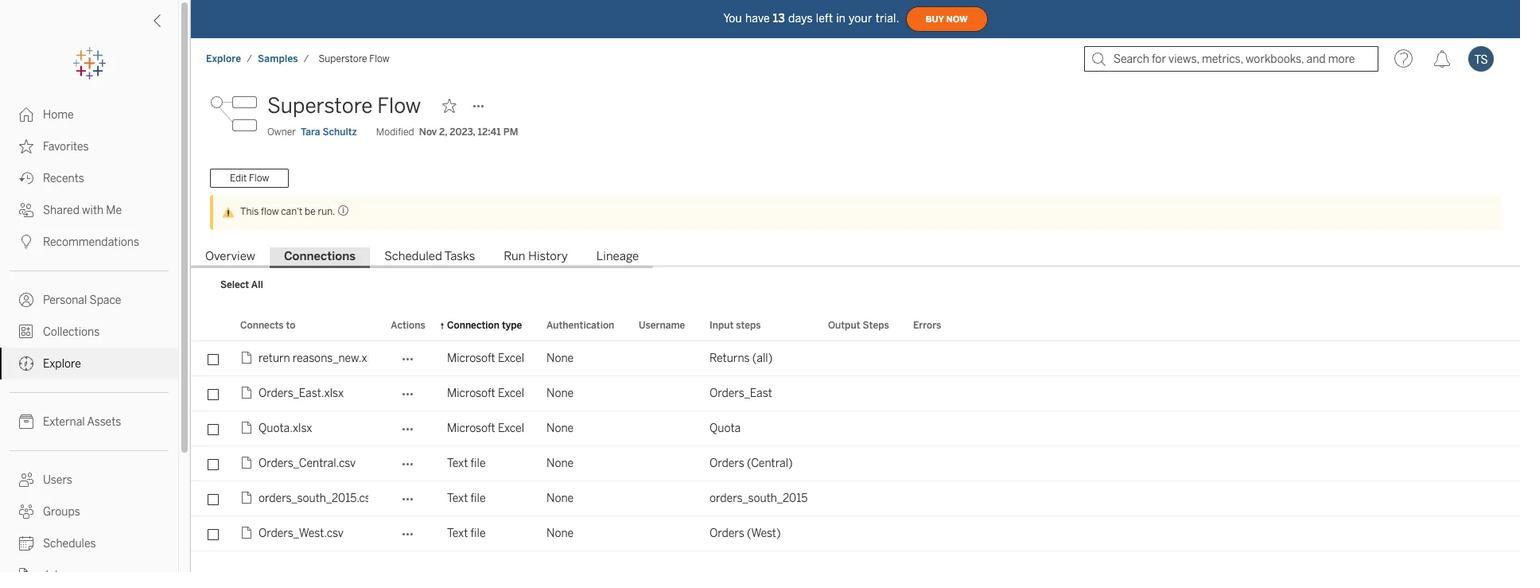 Task type: vqa. For each thing, say whether or not it's contained in the screenshot.
View image associated with Shipping
no



Task type: describe. For each thing, give the bounding box(es) containing it.
connection
[[447, 320, 500, 331]]

your
[[849, 12, 873, 25]]

modified
[[376, 127, 414, 138]]

favorites
[[43, 140, 89, 154]]

errors
[[914, 320, 942, 331]]

steps
[[736, 320, 761, 331]]

tara schultz link
[[301, 125, 357, 139]]

tasks
[[445, 249, 475, 263]]

samples
[[258, 53, 298, 64]]

text for orders_central.csv
[[447, 457, 468, 470]]

lineage
[[597, 249, 639, 263]]

output steps
[[828, 320, 889, 331]]

all
[[251, 279, 263, 290]]

file (microsoft excel) image for quota.xlsx
[[240, 421, 259, 437]]

superstore inside superstore flow main content
[[267, 93, 373, 119]]

recommendations
[[43, 236, 139, 249]]

recents
[[43, 172, 84, 185]]

personal space link
[[0, 284, 178, 316]]

owner
[[267, 127, 296, 138]]

text file for orders_west.csv
[[447, 527, 486, 540]]

scheduled tasks
[[385, 249, 475, 263]]

groups
[[43, 505, 80, 519]]

edit flow button
[[210, 169, 289, 188]]

orders (central)
[[710, 457, 793, 470]]

grid containing return reasons_new.xlsx
[[191, 311, 1521, 572]]

edit flow
[[230, 173, 269, 184]]

external assets
[[43, 415, 121, 429]]

orders_east.xlsx
[[259, 387, 344, 400]]

flow run requirements:
the flow must have at least one output step. image
[[335, 204, 350, 216]]

favorites link
[[0, 131, 178, 162]]

you have 13 days left in your trial.
[[724, 12, 900, 25]]

file (microsoft excel) image for orders_east.xlsx
[[240, 386, 259, 402]]

orders for orders (west)
[[710, 527, 745, 540]]

external assets link
[[0, 406, 178, 438]]

returns (all)
[[710, 352, 773, 365]]

superstore flow main content
[[191, 80, 1521, 572]]

can't
[[281, 206, 303, 217]]

this flow can't be run.
[[240, 206, 335, 217]]

schedules link
[[0, 528, 178, 559]]

run history
[[504, 249, 568, 263]]

orders_west.csv
[[259, 527, 344, 540]]

13
[[773, 12, 785, 25]]

row containing quota.xlsx
[[191, 411, 1521, 446]]

row containing orders_central.csv
[[191, 446, 1521, 481]]

Search for views, metrics, workbooks, and more text field
[[1085, 46, 1379, 72]]

0 vertical spatial superstore
[[319, 53, 367, 64]]

text for orders_south_2015.csv
[[447, 492, 468, 505]]

0 vertical spatial superstore flow
[[319, 53, 390, 64]]

2023,
[[450, 127, 476, 138]]

select all button
[[210, 275, 274, 294]]

none for orders (central)
[[547, 457, 574, 470]]

input steps
[[710, 320, 761, 331]]

orders_south_2015.csv
[[259, 492, 376, 505]]

row containing orders_east.xlsx
[[191, 376, 1521, 411]]

flow for superstore flow element
[[370, 53, 390, 64]]

trial.
[[876, 12, 900, 25]]

connection type
[[447, 320, 522, 331]]

select all
[[220, 279, 263, 290]]

12:41
[[478, 127, 501, 138]]

shared
[[43, 204, 80, 217]]

row containing orders_south_2015.csv
[[191, 481, 1521, 516]]

superstore flow element
[[314, 53, 395, 64]]

run.
[[318, 206, 335, 217]]

row containing orders_west.csv
[[191, 516, 1521, 551]]

superstore flow inside main content
[[267, 93, 421, 119]]

flow image
[[210, 90, 258, 138]]

actions
[[391, 320, 426, 331]]

owner tara schultz
[[267, 127, 357, 138]]

excel for return reasons_new.xlsx
[[498, 352, 525, 365]]

2 / from the left
[[304, 53, 309, 64]]

file (text file) image for orders_west.csv
[[240, 526, 259, 542]]

(central)
[[747, 457, 793, 470]]

0 horizontal spatial explore link
[[0, 348, 178, 380]]

microsoft for orders_east.xlsx
[[447, 387, 496, 400]]

connections
[[284, 249, 356, 263]]

file for orders_south_2015.csv
[[471, 492, 486, 505]]

return
[[259, 352, 290, 365]]

file (microsoft excel) image for return reasons_new.xlsx
[[240, 351, 259, 367]]

main navigation. press the up and down arrow keys to access links. element
[[0, 99, 178, 572]]

1 vertical spatial flow
[[377, 93, 421, 119]]

collections link
[[0, 316, 178, 348]]

1 / from the left
[[247, 53, 252, 64]]

you
[[724, 12, 742, 25]]

steps
[[863, 320, 889, 331]]

none for quota
[[547, 422, 574, 435]]

reasons_new.xlsx
[[293, 352, 381, 365]]

buy now
[[926, 14, 968, 24]]

explore for explore / samples /
[[206, 53, 241, 64]]

microsoft excel for quota.xlsx
[[447, 422, 525, 435]]

tara
[[301, 127, 320, 138]]

users link
[[0, 464, 178, 496]]



Task type: locate. For each thing, give the bounding box(es) containing it.
navigation panel element
[[0, 48, 178, 572]]

1 microsoft excel from the top
[[447, 352, 525, 365]]

2 vertical spatial microsoft
[[447, 422, 496, 435]]

sub-spaces tab list
[[191, 247, 1521, 268]]

schultz
[[323, 127, 357, 138]]

groups link
[[0, 496, 178, 528]]

2 vertical spatial excel
[[498, 422, 525, 435]]

0 vertical spatial text file
[[447, 457, 486, 470]]

(west)
[[747, 527, 781, 540]]

2 vertical spatial microsoft excel
[[447, 422, 525, 435]]

file (microsoft excel) image
[[240, 351, 259, 367], [240, 386, 259, 402], [240, 421, 259, 437]]

explore
[[206, 53, 241, 64], [43, 357, 81, 371]]

pm
[[504, 127, 518, 138]]

2 vertical spatial text
[[447, 527, 468, 540]]

2 text file from the top
[[447, 492, 486, 505]]

flow for edit flow button
[[249, 173, 269, 184]]

connects to
[[240, 320, 296, 331]]

0 vertical spatial orders
[[710, 457, 745, 470]]

type
[[502, 320, 522, 331]]

superstore
[[319, 53, 367, 64], [267, 93, 373, 119]]

with
[[82, 204, 104, 217]]

(all)
[[753, 352, 773, 365]]

row group
[[191, 341, 1521, 551]]

1 none from the top
[[547, 352, 574, 365]]

now
[[947, 14, 968, 24]]

1 file (text file) image from the top
[[240, 456, 259, 472]]

authentication
[[547, 320, 615, 331]]

2 vertical spatial text file
[[447, 527, 486, 540]]

file for orders_central.csv
[[471, 457, 486, 470]]

2 vertical spatial flow
[[249, 173, 269, 184]]

1 vertical spatial explore link
[[0, 348, 178, 380]]

input
[[710, 320, 734, 331]]

edit
[[230, 173, 247, 184]]

0 vertical spatial microsoft
[[447, 352, 496, 365]]

4 none from the top
[[547, 457, 574, 470]]

1 vertical spatial text file
[[447, 492, 486, 505]]

1 vertical spatial superstore flow
[[267, 93, 421, 119]]

3 microsoft excel from the top
[[447, 422, 525, 435]]

0 horizontal spatial /
[[247, 53, 252, 64]]

explore link down collections
[[0, 348, 178, 380]]

/ right the "samples"
[[304, 53, 309, 64]]

1 horizontal spatial /
[[304, 53, 309, 64]]

1 vertical spatial text
[[447, 492, 468, 505]]

users
[[43, 474, 72, 487]]

row containing return reasons_new.xlsx
[[191, 341, 1521, 376]]

be
[[305, 206, 316, 217]]

file (text file) image down orders_south_2015.csv
[[240, 526, 259, 542]]

5 none from the top
[[547, 492, 574, 505]]

2 text from the top
[[447, 492, 468, 505]]

none for orders (west)
[[547, 527, 574, 540]]

buy
[[926, 14, 944, 24]]

microsoft
[[447, 352, 496, 365], [447, 387, 496, 400], [447, 422, 496, 435]]

row group containing return reasons_new.xlsx
[[191, 341, 1521, 551]]

explore link
[[205, 53, 242, 65], [0, 348, 178, 380]]

1 vertical spatial excel
[[498, 387, 525, 400]]

file (text file) image down quota.xlsx
[[240, 456, 259, 472]]

0 vertical spatial excel
[[498, 352, 525, 365]]

days
[[789, 12, 813, 25]]

4 row from the top
[[191, 446, 1521, 481]]

cell
[[630, 341, 700, 376], [819, 341, 904, 376], [904, 341, 957, 376], [630, 376, 700, 411], [819, 376, 904, 411], [904, 376, 957, 411], [630, 411, 700, 446], [819, 411, 904, 446], [904, 411, 957, 446], [630, 446, 700, 481], [819, 446, 904, 481], [904, 446, 957, 481], [630, 481, 700, 516], [819, 481, 904, 516], [904, 481, 957, 516], [630, 516, 700, 551], [819, 516, 904, 551], [904, 516, 957, 551]]

orders (west)
[[710, 527, 781, 540]]

3 excel from the top
[[498, 422, 525, 435]]

0 horizontal spatial explore
[[43, 357, 81, 371]]

none for returns (all)
[[547, 352, 574, 365]]

file for orders_west.csv
[[471, 527, 486, 540]]

1 file (microsoft excel) image from the top
[[240, 351, 259, 367]]

0 vertical spatial file
[[471, 457, 486, 470]]

2 vertical spatial file
[[471, 527, 486, 540]]

1 excel from the top
[[498, 352, 525, 365]]

return reasons_new.xlsx
[[259, 352, 381, 365]]

2,
[[439, 127, 447, 138]]

microsoft for quota.xlsx
[[447, 422, 496, 435]]

6 none from the top
[[547, 527, 574, 540]]

text for orders_west.csv
[[447, 527, 468, 540]]

flow
[[370, 53, 390, 64], [377, 93, 421, 119], [249, 173, 269, 184]]

0 vertical spatial microsoft excel
[[447, 352, 525, 365]]

file (text file) image up orders_west.csv in the bottom of the page
[[240, 491, 259, 507]]

personal space
[[43, 294, 121, 307]]

orders_south_2015
[[710, 492, 808, 505]]

2 excel from the top
[[498, 387, 525, 400]]

overview
[[205, 249, 255, 263]]

shared with me link
[[0, 194, 178, 226]]

collections
[[43, 326, 100, 339]]

grid
[[191, 311, 1521, 572]]

0 vertical spatial text
[[447, 457, 468, 470]]

explore inside "main navigation. press the up and down arrow keys to access links." element
[[43, 357, 81, 371]]

1 vertical spatial microsoft
[[447, 387, 496, 400]]

3 text from the top
[[447, 527, 468, 540]]

2 file from the top
[[471, 492, 486, 505]]

external
[[43, 415, 85, 429]]

2 file (microsoft excel) image from the top
[[240, 386, 259, 402]]

1 text file from the top
[[447, 457, 486, 470]]

orders for orders (central)
[[710, 457, 745, 470]]

1 horizontal spatial explore
[[206, 53, 241, 64]]

/
[[247, 53, 252, 64], [304, 53, 309, 64]]

1 vertical spatial file
[[471, 492, 486, 505]]

assets
[[87, 415, 121, 429]]

1 vertical spatial microsoft excel
[[447, 387, 525, 400]]

orders down quota
[[710, 457, 745, 470]]

explore for explore
[[43, 357, 81, 371]]

scheduled
[[385, 249, 442, 263]]

explore down collections
[[43, 357, 81, 371]]

samples link
[[257, 53, 299, 65]]

1 horizontal spatial explore link
[[205, 53, 242, 65]]

file
[[471, 457, 486, 470], [471, 492, 486, 505], [471, 527, 486, 540]]

to
[[286, 320, 296, 331]]

2 row from the top
[[191, 376, 1521, 411]]

superstore right the "samples"
[[319, 53, 367, 64]]

excel
[[498, 352, 525, 365], [498, 387, 525, 400], [498, 422, 525, 435]]

file (text file) image
[[240, 456, 259, 472], [240, 491, 259, 507], [240, 526, 259, 542]]

3 file from the top
[[471, 527, 486, 540]]

have
[[746, 12, 770, 25]]

buy now button
[[906, 6, 988, 32]]

me
[[106, 204, 122, 217]]

1 vertical spatial superstore
[[267, 93, 373, 119]]

2 orders from the top
[[710, 527, 745, 540]]

output
[[828, 320, 861, 331]]

home
[[43, 108, 74, 122]]

1 vertical spatial explore
[[43, 357, 81, 371]]

history
[[528, 249, 568, 263]]

1 file from the top
[[471, 457, 486, 470]]

3 text file from the top
[[447, 527, 486, 540]]

microsoft excel for orders_east.xlsx
[[447, 387, 525, 400]]

microsoft for return reasons_new.xlsx
[[447, 352, 496, 365]]

superstore up owner tara schultz
[[267, 93, 373, 119]]

quota.xlsx
[[259, 422, 312, 435]]

recommendations link
[[0, 226, 178, 258]]

this
[[240, 206, 259, 217]]

none for orders_east
[[547, 387, 574, 400]]

file (microsoft excel) image down orders_east.xlsx
[[240, 421, 259, 437]]

space
[[90, 294, 121, 307]]

text file for orders_central.csv
[[447, 457, 486, 470]]

returns
[[710, 352, 750, 365]]

orders_east
[[710, 387, 773, 400]]

username
[[639, 320, 685, 331]]

explore / samples /
[[206, 53, 309, 64]]

orders_central.csv
[[259, 457, 356, 470]]

/ left the "samples"
[[247, 53, 252, 64]]

run
[[504, 249, 526, 263]]

5 row from the top
[[191, 481, 1521, 516]]

file (text file) image for orders_central.csv
[[240, 456, 259, 472]]

text file for orders_south_2015.csv
[[447, 492, 486, 505]]

3 file (microsoft excel) image from the top
[[240, 421, 259, 437]]

0 vertical spatial file (microsoft excel) image
[[240, 351, 259, 367]]

6 row from the top
[[191, 516, 1521, 551]]

select
[[220, 279, 249, 290]]

1 orders from the top
[[710, 457, 745, 470]]

flow
[[261, 206, 279, 217]]

in
[[837, 12, 846, 25]]

microsoft excel
[[447, 352, 525, 365], [447, 387, 525, 400], [447, 422, 525, 435]]

3 file (text file) image from the top
[[240, 526, 259, 542]]

file (text file) image for orders_south_2015.csv
[[240, 491, 259, 507]]

excel for quota.xlsx
[[498, 422, 525, 435]]

connects
[[240, 320, 284, 331]]

none for orders_south_2015
[[547, 492, 574, 505]]

1 text from the top
[[447, 457, 468, 470]]

2 file (text file) image from the top
[[240, 491, 259, 507]]

explore link left the "samples"
[[205, 53, 242, 65]]

microsoft excel for return reasons_new.xlsx
[[447, 352, 525, 365]]

2 vertical spatial file (text file) image
[[240, 526, 259, 542]]

left
[[816, 12, 833, 25]]

3 row from the top
[[191, 411, 1521, 446]]

0 vertical spatial explore link
[[205, 53, 242, 65]]

2 vertical spatial file (microsoft excel) image
[[240, 421, 259, 437]]

3 microsoft from the top
[[447, 422, 496, 435]]

flow inside button
[[249, 173, 269, 184]]

personal
[[43, 294, 87, 307]]

3 none from the top
[[547, 422, 574, 435]]

1 row from the top
[[191, 341, 1521, 376]]

superstore flow
[[319, 53, 390, 64], [267, 93, 421, 119]]

0 vertical spatial flow
[[370, 53, 390, 64]]

2 none from the top
[[547, 387, 574, 400]]

row
[[191, 341, 1521, 376], [191, 376, 1521, 411], [191, 411, 1521, 446], [191, 446, 1521, 481], [191, 481, 1521, 516], [191, 516, 1521, 551]]

file (microsoft excel) image down "return"
[[240, 386, 259, 402]]

2 microsoft excel from the top
[[447, 387, 525, 400]]

excel for orders_east.xlsx
[[498, 387, 525, 400]]

file (microsoft excel) image down connects
[[240, 351, 259, 367]]

0 vertical spatial explore
[[206, 53, 241, 64]]

1 vertical spatial orders
[[710, 527, 745, 540]]

0 vertical spatial file (text file) image
[[240, 456, 259, 472]]

schedules
[[43, 537, 96, 551]]

explore left the "samples"
[[206, 53, 241, 64]]

orders left (west)
[[710, 527, 745, 540]]

1 vertical spatial file (text file) image
[[240, 491, 259, 507]]

1 vertical spatial file (microsoft excel) image
[[240, 386, 259, 402]]

modified nov 2, 2023, 12:41 pm
[[376, 127, 518, 138]]

2 microsoft from the top
[[447, 387, 496, 400]]

1 microsoft from the top
[[447, 352, 496, 365]]



